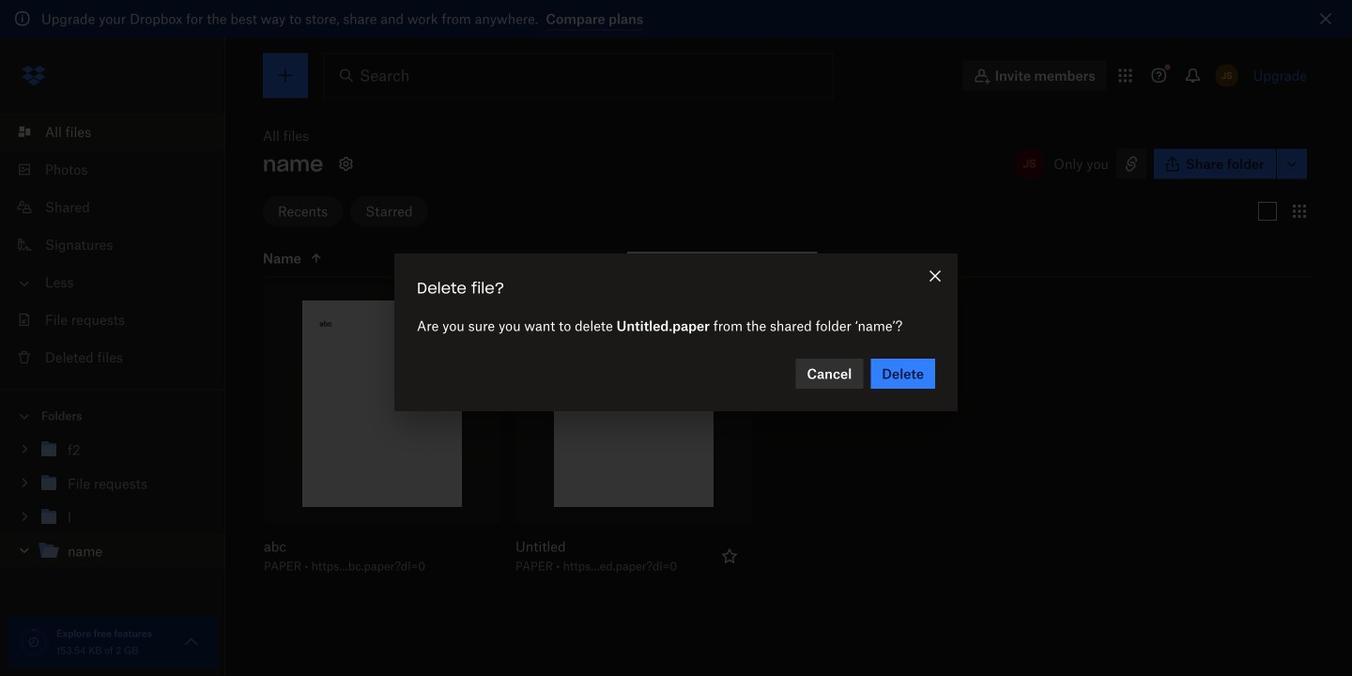 Task type: locate. For each thing, give the bounding box(es) containing it.
group
[[0, 429, 225, 582]]

file, abc.paper row
[[256, 285, 501, 586]]

alert
[[0, 0, 1352, 38]]

dropbox image
[[15, 57, 53, 94]]

column header
[[263, 247, 451, 270]]

dialog
[[394, 254, 958, 423]]

list
[[0, 102, 225, 389]]

list item
[[0, 113, 225, 151]]



Task type: vqa. For each thing, say whether or not it's contained in the screenshot.
File, Untitled.Paper row
yes



Task type: describe. For each thing, give the bounding box(es) containing it.
file, untitled.paper row
[[508, 285, 752, 586]]

less image
[[15, 274, 34, 293]]



